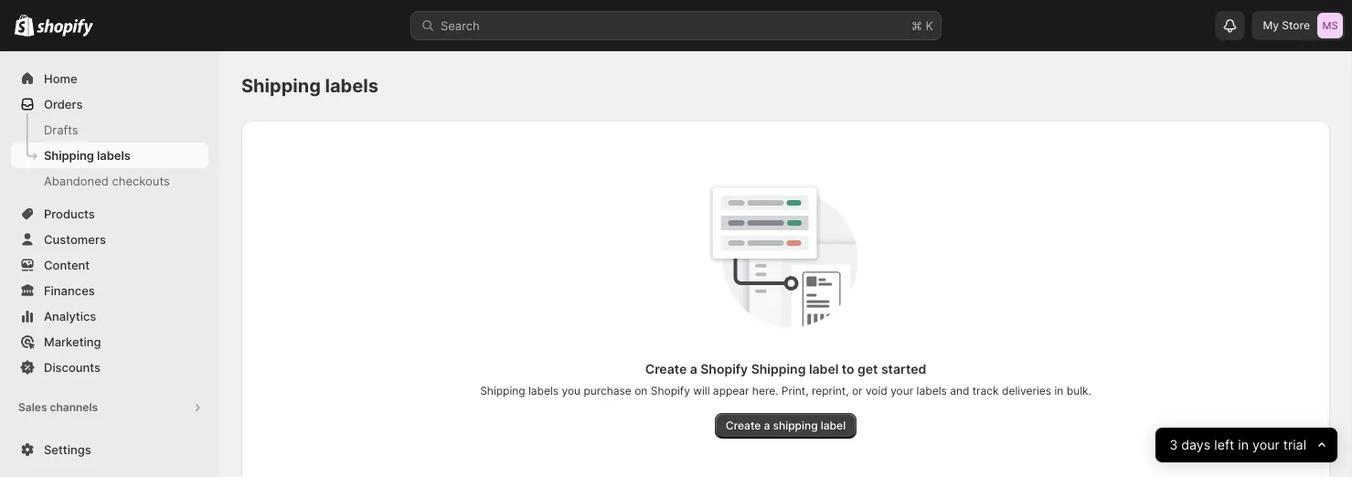 Task type: locate. For each thing, give the bounding box(es) containing it.
1 horizontal spatial shopify
[[701, 362, 748, 377]]

⌘ k
[[912, 18, 933, 32]]

0 vertical spatial create
[[645, 362, 687, 377]]

1 vertical spatial create
[[726, 419, 761, 432]]

1 vertical spatial label
[[821, 419, 846, 432]]

0 vertical spatial shopify
[[701, 362, 748, 377]]

products
[[44, 207, 95, 221]]

analytics
[[44, 309, 96, 323]]

content link
[[11, 252, 208, 278]]

create inside create a shopify shipping label to get started shipping labels you purchase on shopify will appear here. print, reprint, or void your labels and track deliveries in bulk.
[[645, 362, 687, 377]]

create down appear
[[726, 419, 761, 432]]

0 horizontal spatial shopify
[[651, 384, 690, 398]]

appear
[[713, 384, 749, 398]]

shopify image
[[15, 14, 34, 36]]

label down reprint,
[[821, 419, 846, 432]]

a
[[690, 362, 697, 377], [764, 419, 770, 432]]

1 vertical spatial a
[[764, 419, 770, 432]]

1 horizontal spatial shipping labels
[[241, 75, 378, 97]]

1 horizontal spatial a
[[764, 419, 770, 432]]

create for shopify
[[645, 362, 687, 377]]

1 horizontal spatial create
[[726, 419, 761, 432]]

create
[[645, 362, 687, 377], [726, 419, 761, 432]]

create up on
[[645, 362, 687, 377]]

label up reprint,
[[809, 362, 839, 377]]

0 vertical spatial label
[[809, 362, 839, 377]]

analytics link
[[11, 304, 208, 329]]

create a shopify shipping label to get started shipping labels you purchase on shopify will appear here. print, reprint, or void your labels and track deliveries in bulk.
[[480, 362, 1091, 398]]

shipping labels link
[[11, 143, 208, 168]]

shipping labels
[[241, 75, 378, 97], [44, 148, 131, 162]]

k
[[926, 18, 933, 32]]

shopify right on
[[651, 384, 690, 398]]

you
[[562, 384, 581, 398]]

label
[[809, 362, 839, 377], [821, 419, 846, 432]]

0 horizontal spatial a
[[690, 362, 697, 377]]

a for shipping
[[764, 419, 770, 432]]

products link
[[11, 201, 208, 227]]

reprint,
[[812, 384, 849, 398]]

a inside create a shopify shipping label to get started shipping labels you purchase on shopify will appear here. print, reprint, or void your labels and track deliveries in bulk.
[[690, 362, 697, 377]]

1 vertical spatial shipping labels
[[44, 148, 131, 162]]

orders link
[[11, 91, 208, 117]]

shopify up appear
[[701, 362, 748, 377]]

home link
[[11, 66, 208, 91]]

finances link
[[11, 278, 208, 304]]

shopify
[[701, 362, 748, 377], [651, 384, 690, 398]]

labels
[[325, 75, 378, 97], [97, 148, 131, 162], [528, 384, 559, 398], [917, 384, 947, 398]]

sales channels button
[[11, 395, 208, 421]]

track
[[973, 384, 999, 398]]

shipping
[[773, 419, 818, 432]]

bulk.
[[1067, 384, 1091, 398]]

to
[[842, 362, 854, 377]]

void
[[866, 384, 888, 398]]

a up will
[[690, 362, 697, 377]]

marketing link
[[11, 329, 208, 355]]

shipping
[[241, 75, 321, 97], [44, 148, 94, 162], [751, 362, 806, 377], [480, 384, 525, 398]]

create a shipping label
[[726, 419, 846, 432]]

settings
[[44, 443, 91, 457]]

on
[[635, 384, 648, 398]]

home
[[44, 71, 77, 85]]

orders
[[44, 97, 83, 111]]

sales channels
[[18, 401, 98, 414]]

a inside create a shipping label link
[[764, 419, 770, 432]]

1 vertical spatial shopify
[[651, 384, 690, 398]]

discounts link
[[11, 355, 208, 380]]

a left shipping
[[764, 419, 770, 432]]

0 vertical spatial a
[[690, 362, 697, 377]]

0 horizontal spatial create
[[645, 362, 687, 377]]

⌘
[[912, 18, 922, 32]]

deliveries
[[1002, 384, 1052, 398]]



Task type: describe. For each thing, give the bounding box(es) containing it.
0 vertical spatial shipping labels
[[241, 75, 378, 97]]

search
[[441, 18, 480, 32]]

marketing
[[44, 335, 101, 349]]

label inside create a shopify shipping label to get started shipping labels you purchase on shopify will appear here. print, reprint, or void your labels and track deliveries in bulk.
[[809, 362, 839, 377]]

or
[[852, 384, 863, 398]]

purchase
[[584, 384, 632, 398]]

abandoned checkouts
[[44, 174, 170, 188]]

finances
[[44, 283, 95, 298]]

label inside create a shipping label link
[[821, 419, 846, 432]]

drafts
[[44, 123, 78, 137]]

content
[[44, 258, 90, 272]]

sales
[[18, 401, 47, 414]]

channels
[[50, 401, 98, 414]]

customers
[[44, 232, 106, 246]]

get
[[858, 362, 878, 377]]

checkouts
[[112, 174, 170, 188]]

abandoned checkouts link
[[11, 168, 208, 194]]

settings link
[[11, 437, 208, 463]]

discounts
[[44, 360, 101, 374]]

customers link
[[11, 227, 208, 252]]

abandoned
[[44, 174, 109, 188]]

started
[[881, 362, 926, 377]]

a for shopify
[[690, 362, 697, 377]]

your
[[891, 384, 914, 398]]

create a shipping label link
[[715, 413, 857, 439]]

will
[[693, 384, 710, 398]]

labels inside shipping labels link
[[97, 148, 131, 162]]

0 horizontal spatial shipping labels
[[44, 148, 131, 162]]

print,
[[782, 384, 809, 398]]

in
[[1055, 384, 1064, 398]]

here.
[[752, 384, 779, 398]]

drafts link
[[11, 117, 208, 143]]

and
[[950, 384, 969, 398]]

shopify image
[[37, 19, 93, 37]]

create for shipping
[[726, 419, 761, 432]]



Task type: vqa. For each thing, say whether or not it's contained in the screenshot.
k
yes



